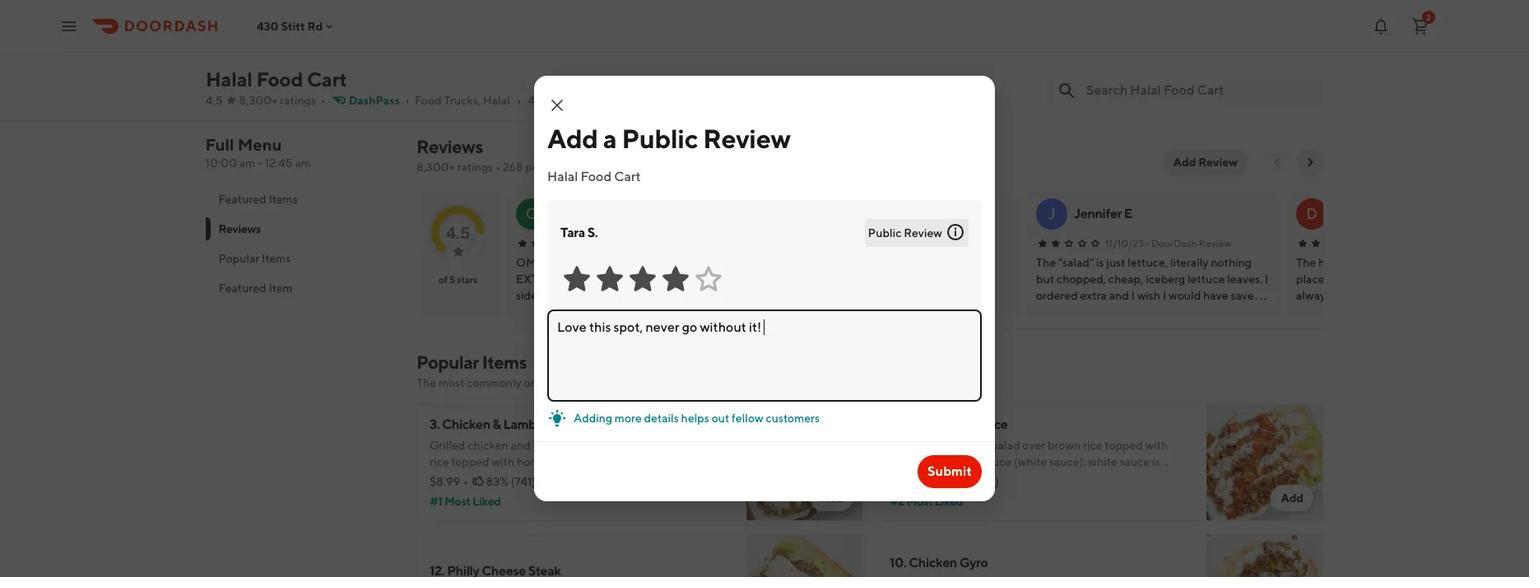 Task type: describe. For each thing, give the bounding box(es) containing it.
#2 most liked
[[890, 495, 963, 508]]

review inside 'button'
[[1199, 156, 1238, 169]]

3. for 3. chicken & lamb combo $8.99
[[420, 53, 430, 68]]

0 horizontal spatial ratings
[[280, 94, 316, 107]]

$8.99 • for 3.
[[430, 475, 468, 488]]

falafel for 4.
[[1083, 53, 1122, 68]]

j
[[1048, 205, 1056, 222]]

• left 4.3
[[517, 94, 521, 107]]

mi
[[547, 94, 559, 107]]

sauce. inside 1. chicken over rice grilled chicken and salad over brown rice topped with homemade taziki sauce (white sauce). white sauce is provided on the side. comes with 2 soufflé cup of white sauce and 1 soufflé cup of hot sauce.
[[1044, 488, 1077, 501]]

0 vertical spatial 4.5
[[206, 94, 223, 107]]

3. chicken & lamb combo $8.99
[[420, 53, 526, 106]]

brown inside 1. chicken over rice grilled chicken and salad over brown rice topped with homemade taziki sauce (white sauce). white sauce is provided on the side. comes with 2 soufflé cup of white sauce and 1 soufflé cup of hot sauce.
[[1048, 439, 1081, 452]]

268
[[503, 161, 523, 174]]

add inside dialog
[[547, 123, 598, 154]]

0 vertical spatial soufflé
[[1071, 472, 1107, 485]]

adding
[[574, 412, 612, 425]]

liked for over
[[935, 495, 963, 508]]

(510)
[[972, 475, 999, 488]]

1. chicken over rice image
[[1207, 404, 1324, 521]]

e
[[1124, 206, 1133, 221]]

add up 10. chicken gyro image
[[1281, 491, 1304, 505]]

chicken for 3. chicken & lamb combo $8.99
[[432, 53, 481, 68]]

$8.99 up #1
[[430, 475, 460, 488]]

popular for popular items the most commonly ordered items and dishes from this store
[[417, 351, 479, 373]]

8.
[[940, 53, 951, 68]]

tara
[[561, 225, 585, 240]]

sauce). inside 1. chicken over rice grilled chicken and salad over brown rice topped with homemade taziki sauce (white sauce). white sauce is provided on the side. comes with 2 soufflé cup of white sauce and 1 soufflé cup of hot sauce.
[[1049, 455, 1086, 468]]

add up 12. philly cheese steak image
[[821, 491, 844, 505]]

brown inside 3. chicken & lamb combo grilled chicken and lamb combined with salad over brown rice topped with homemade taziki sauce (white sauce). white sauce is provided on the side. comes with 2 souffl?� cup of white sauce and 1 souffl?� cup of hot sauce.
[[696, 439, 729, 452]]

featured for featured item
[[219, 282, 267, 295]]

• left the "dashpass"
[[321, 94, 326, 107]]

food for adding more details helps out fellow customers
[[581, 169, 612, 184]]

most
[[439, 376, 465, 389]]

4.
[[1070, 53, 1081, 68]]

10:00
[[206, 156, 237, 170]]

rd
[[307, 19, 323, 33]]

item
[[269, 282, 293, 295]]

1. chicken over rice grilled chicken and salad over brown rice topped with homemade taziki sauce (white sauce). white sauce is provided on the side. comes with 2 soufflé cup of white sauce and 1 soufflé cup of hot sauce.
[[890, 417, 1173, 501]]

rice for 1. chicken over rice
[[642, 53, 668, 68]]

of 5 stars
[[439, 273, 477, 286]]

1 horizontal spatial food
[[415, 94, 442, 107]]

1 vertical spatial 4.5
[[446, 223, 470, 242]]

open menu image
[[59, 16, 79, 36]]

• right the "dashpass"
[[405, 94, 410, 107]]

stitt
[[281, 19, 305, 33]]

add button for 3. chicken & lamb combo
[[811, 485, 854, 511]]

0 horizontal spatial soufflé
[[951, 488, 987, 501]]

taziki inside 1. chicken over rice grilled chicken and salad over brown rice topped with homemade taziki sauce (white sauce). white sauce is provided on the side. comes with 2 soufflé cup of white sauce and 1 soufflé cup of hot sauce.
[[951, 455, 979, 468]]

4. falafel over rice $7.99
[[1070, 53, 1181, 88]]

10. for 10. chicken gyro
[[890, 555, 907, 570]]

popular items button
[[206, 244, 397, 273]]

from
[[656, 376, 681, 389]]

1 vertical spatial souffl?�
[[557, 488, 605, 501]]

gyro for 10. chicken gyro
[[960, 555, 988, 570]]

items for popular items the most commonly ordered items and dishes from this store
[[482, 351, 527, 373]]

chicken for 10. chicken gyro
[[909, 555, 957, 570]]

$8.99 inside 3. chicken & lamb combo $8.99
[[420, 93, 450, 106]]

8,300+ inside reviews 8,300+ ratings • 268 public reviews
[[417, 161, 455, 174]]

5
[[449, 273, 455, 286]]

s.
[[587, 225, 598, 240]]

• doordash review
[[1146, 237, 1232, 249]]

provided inside 1. chicken over rice grilled chicken and salad over brown rice topped with homemade taziki sauce (white sauce). white sauce is provided on the side. comes with 2 soufflé cup of white sauce and 1 soufflé cup of hot sauce.
[[890, 472, 937, 485]]

chicken for 3. chicken & lamb combo grilled chicken and lamb combined with salad over brown rice topped with homemade taziki sauce (white sauce). white sauce is provided on the side. comes with 2 souffl?� cup of white sauce and 1 souffl?� cup of hot sauce.
[[442, 417, 490, 432]]

dehaven m
[[814, 206, 883, 221]]

$7.99 for 8.
[[940, 75, 969, 88]]

more
[[615, 412, 642, 425]]

2 doordash from the left
[[1152, 237, 1197, 249]]

halal food cart for adding more details helps out fellow customers
[[547, 169, 641, 184]]

sauce). inside 3. chicken & lamb combo grilled chicken and lamb combined with salad over brown rice topped with homemade taziki sauce (white sauce). white sauce is provided on the side. comes with 2 souffl?� cup of white sauce and 1 souffl?� cup of hot sauce.
[[676, 455, 713, 468]]

over inside 1. chicken over rice grilled chicken and salad over brown rice topped with homemade taziki sauce (white sauce). white sauce is provided on the side. comes with 2 soufflé cup of white sauce and 1 soufflé cup of hot sauce.
[[951, 417, 980, 432]]

2 inside button
[[1427, 12, 1431, 22]]

cart for dashpass
[[307, 67, 347, 91]]

chicken for 10. chicken gyro $7.99
[[829, 53, 877, 68]]

topped inside 3. chicken & lamb combo grilled chicken and lamb combined with salad over brown rice topped with homemade taziki sauce (white sauce). white sauce is provided on the side. comes with 2 souffl?� cup of white sauce and 1 souffl?� cup of hot sauce.
[[451, 455, 490, 468]]

homemade inside 1. chicken over rice grilled chicken and salad over brown rice topped with homemade taziki sauce (white sauce). white sauce is provided on the side. comes with 2 soufflé cup of white sauce and 1 soufflé cup of hot sauce.
[[890, 455, 949, 468]]

$7.99 for 10.
[[810, 75, 839, 88]]

10. chicken gyro
[[890, 555, 988, 570]]

public
[[525, 161, 558, 174]]

6/5/23
[[585, 237, 618, 249]]

and up (510)
[[971, 439, 991, 452]]

12. philly cheese steak
[[680, 53, 776, 86]]

85% (510)
[[947, 475, 999, 488]]

submit button
[[918, 455, 982, 488]]

review down 12. philly cheese steak
[[703, 123, 791, 154]]

salad inside 3. chicken & lamb combo grilled chicken and lamb combined with salad over brown rice topped with homemade taziki sauce (white sauce). white sauce is provided on the side. comes with 2 souffl?� cup of white sauce and 1 souffl?� cup of hot sauce.
[[641, 439, 669, 452]]

rice for 4. falafel over rice
[[1156, 53, 1181, 68]]

9.
[[1200, 53, 1211, 68]]

9. falafel on pita $6.99
[[1200, 53, 1295, 88]]

d
[[1306, 205, 1318, 222]]

over inside 1. chicken over rice grilled chicken and salad over brown rice topped with homemade taziki sauce (white sauce). white sauce is provided on the side. comes with 2 soufflé cup of white sauce and 1 soufflé cup of hot sauce.
[[1023, 439, 1046, 452]]

steak
[[680, 71, 713, 86]]

items
[[568, 376, 596, 389]]

menu
[[238, 135, 282, 154]]

customers
[[766, 412, 820, 425]]

12. philly cheese steak image
[[747, 534, 863, 577]]

public review
[[868, 226, 943, 240]]

and left lamb
[[511, 439, 531, 452]]

#1
[[430, 495, 442, 508]]

details
[[644, 412, 679, 425]]

most for 3.
[[444, 495, 471, 508]]

a
[[603, 123, 617, 154]]

add review button
[[1164, 149, 1248, 175]]

#1 most liked
[[430, 495, 501, 508]]

1. for 1. chicken over rice grilled chicken and salad over brown rice topped with homemade taziki sauce (white sauce). white sauce is provided on the side. comes with 2 soufflé cup of white sauce and 1 soufflé cup of hot sauce.
[[890, 417, 898, 432]]

#2
[[890, 495, 905, 508]]

430
[[257, 19, 279, 33]]

1 vertical spatial public
[[868, 226, 902, 240]]

fellow
[[732, 412, 764, 425]]

430 stitt rd
[[257, 19, 323, 33]]

add inside 'button'
[[1174, 156, 1196, 169]]

reviews 8,300+ ratings • 268 public reviews
[[417, 136, 600, 174]]

jennifer e
[[1074, 206, 1133, 221]]

add review
[[1174, 156, 1238, 169]]

2 am from the left
[[295, 156, 311, 170]]

$6.99
[[1200, 75, 1231, 88]]

2 button
[[1404, 9, 1437, 42]]

2 inside 3. chicken & lamb combo grilled chicken and lamb combined with salad over brown rice topped with homemade taziki sauce (white sauce). white sauce is provided on the side. comes with 2 souffl?� cup of white sauce and 1 souffl?� cup of hot sauce.
[[676, 472, 683, 485]]

dashpass •
[[349, 94, 410, 107]]

gyro for 10. chicken gyro $7.99
[[880, 53, 908, 68]]

12:45
[[265, 156, 293, 170]]

stars
[[457, 273, 477, 286]]

featured items
[[219, 193, 298, 206]]

$8.99 • for 1.
[[890, 475, 928, 488]]

8/22/22 • doordash order
[[845, 237, 964, 249]]

• right 11/10/23
[[1146, 237, 1150, 249]]

pita
[[1271, 53, 1295, 68]]

reviews for reviews
[[219, 222, 261, 235]]

philly inside 8. chicken philly $7.99
[[1004, 53, 1036, 68]]

salad inside 1. chicken over rice grilled chicken and salad over brown rice topped with homemade taziki sauce (white sauce). white sauce is provided on the side. comes with 2 soufflé cup of white sauce and 1 soufflé cup of hot sauce.
[[993, 439, 1020, 452]]

11/10/23
[[1105, 237, 1144, 249]]

over inside 3. chicken & lamb combo grilled chicken and lamb combined with salad over brown rice topped with homemade taziki sauce (white sauce). white sauce is provided on the side. comes with 2 souffl?� cup of white sauce and 1 souffl?� cup of hot sauce.
[[671, 439, 694, 452]]

adding more details helps out fellow customers
[[574, 412, 820, 425]]

dishes
[[621, 376, 654, 389]]

85%
[[947, 475, 970, 488]]

(white inside 3. chicken & lamb combo grilled chicken and lamb combined with salad over brown rice topped with homemade taziki sauce (white sauce). white sauce is provided on the side. comes with 2 souffl?� cup of white sauce and 1 souffl?� cup of hot sauce.
[[641, 455, 674, 468]]

8. chicken philly $7.99
[[940, 53, 1036, 88]]

3. for 3. chicken & lamb combo grilled chicken and lamb combined with salad over brown rice topped with homemade taziki sauce (white sauce). white sauce is provided on the side. comes with 2 souffl?� cup of white sauce and 1 souffl?� cup of hot sauce.
[[430, 417, 440, 432]]

and right 83%
[[528, 488, 548, 501]]

full
[[206, 135, 235, 154]]

1 inside 1. chicken over rice grilled chicken and salad over brown rice topped with homemade taziki sauce (white sauce). white sauce is provided on the side. comes with 2 soufflé cup of white sauce and 1 soufflé cup of hot sauce.
[[944, 488, 949, 501]]

food trucks, halal • 4.3 mi
[[415, 94, 559, 107]]

and left 85%
[[922, 488, 942, 501]]

chicken for 1. chicken over rice $8.99
[[560, 53, 608, 68]]



Task type: vqa. For each thing, say whether or not it's contained in the screenshot.


Task type: locate. For each thing, give the bounding box(es) containing it.
philly
[[697, 53, 730, 68], [1004, 53, 1036, 68]]

1. chicken over rice $8.99
[[550, 53, 668, 88]]

0 horizontal spatial 1.
[[550, 53, 558, 68]]

homemade up #2 most liked
[[890, 455, 949, 468]]

rice inside 1. chicken over rice grilled chicken and salad over brown rice topped with homemade taziki sauce (white sauce). white sauce is provided on the side. comes with 2 soufflé cup of white sauce and 1 soufflé cup of hot sauce.
[[982, 417, 1008, 432]]

1 horizontal spatial over
[[951, 417, 980, 432]]

sauce. right (510)
[[1044, 488, 1077, 501]]

0 vertical spatial combo
[[420, 71, 463, 86]]

2 salad from the left
[[993, 439, 1020, 452]]

over
[[611, 53, 640, 68], [1124, 53, 1153, 68], [951, 417, 980, 432]]

0 horizontal spatial food
[[256, 67, 303, 91]]

•
[[321, 94, 326, 107], [405, 94, 410, 107], [517, 94, 521, 107], [496, 161, 500, 174], [884, 237, 888, 249], [1146, 237, 1150, 249], [463, 475, 468, 488], [924, 475, 928, 488]]

items for popular items
[[262, 252, 291, 265]]

8,300+ down the reviews link on the left of the page
[[417, 161, 455, 174]]

0 vertical spatial featured
[[219, 193, 267, 206]]

comes inside 1. chicken over rice grilled chicken and salad over brown rice topped with homemade taziki sauce (white sauce). white sauce is provided on the side. comes with 2 soufflé cup of white sauce and 1 soufflé cup of hot sauce.
[[1001, 472, 1035, 485]]

• inside reviews 8,300+ ratings • 268 public reviews
[[496, 161, 500, 174]]

lamb for 3. chicken & lamb combo grilled chicken and lamb combined with salad over brown rice topped with homemade taziki sauce (white sauce). white sauce is provided on the side. comes with 2 souffl?� cup of white sauce and 1 souffl?� cup of hot sauce.
[[503, 417, 536, 432]]

over up submit
[[951, 417, 980, 432]]

2
[[1427, 12, 1431, 22], [676, 472, 683, 485], [1062, 472, 1069, 485]]

featured item
[[219, 282, 293, 295]]

8/22/22
[[845, 237, 883, 249]]

salad up (510)
[[993, 439, 1020, 452]]

1 horizontal spatial on
[[939, 472, 952, 485]]

2 $7.99 from the left
[[940, 75, 969, 88]]

0 horizontal spatial 2
[[676, 472, 683, 485]]

0 vertical spatial food
[[256, 67, 303, 91]]

2 chicken from the left
[[928, 439, 969, 452]]

(white down details in the left bottom of the page
[[641, 455, 674, 468]]

reviews inside reviews 8,300+ ratings • 268 public reviews
[[417, 136, 483, 157]]

rice inside 3. chicken & lamb combo grilled chicken and lamb combined with salad over brown rice topped with homemade taziki sauce (white sauce). white sauce is provided on the side. comes with 2 souffl?� cup of white sauce and 1 souffl?� cup of hot sauce.
[[430, 455, 449, 468]]

lamb up food trucks, halal • 4.3 mi
[[493, 53, 526, 68]]

m
[[871, 206, 883, 221]]

0 horizontal spatial rice
[[642, 53, 668, 68]]

food for dashpass
[[256, 67, 303, 91]]

add up reviews
[[547, 123, 598, 154]]

chicken inside 1. chicken over rice $8.99
[[560, 53, 608, 68]]

hot inside 1. chicken over rice grilled chicken and salad over brown rice topped with homemade taziki sauce (white sauce). white sauce is provided on the side. comes with 2 soufflé cup of white sauce and 1 soufflé cup of hot sauce.
[[1024, 488, 1042, 501]]

provided down lamb
[[504, 472, 551, 485]]

1 vertical spatial &
[[493, 417, 501, 432]]

rice inside 1. chicken over rice $8.99
[[642, 53, 668, 68]]

close add a public review image
[[547, 95, 567, 115]]

$7.99 inside 4. falafel over rice $7.99
[[1070, 75, 1099, 88]]

is inside 1. chicken over rice grilled chicken and salad over brown rice topped with homemade taziki sauce (white sauce). white sauce is provided on the side. comes with 2 soufflé cup of white sauce and 1 soufflé cup of hot sauce.
[[1152, 455, 1160, 468]]

popular inside button
[[219, 252, 260, 265]]

falafel inside 4. falafel over rice $7.99
[[1083, 53, 1122, 68]]

chicken inside 3. chicken & lamb combo $8.99
[[432, 53, 481, 68]]

salad down details in the left bottom of the page
[[641, 439, 669, 452]]

am
[[240, 156, 256, 170], [295, 156, 311, 170]]

popular items
[[219, 252, 291, 265]]

2 inside 1. chicken over rice grilled chicken and salad over brown rice topped with homemade taziki sauce (white sauce). white sauce is provided on the side. comes with 2 soufflé cup of white sauce and 1 soufflé cup of hot sauce.
[[1062, 472, 1069, 485]]

chicken inside 1. chicken over rice grilled chicken and salad over brown rice topped with homemade taziki sauce (white sauce). white sauce is provided on the side. comes with 2 soufflé cup of white sauce and 1 soufflé cup of hot sauce.
[[928, 439, 969, 452]]

featured for featured items
[[219, 193, 267, 206]]

1 over from the left
[[671, 439, 694, 452]]

2 sauce). from the left
[[1049, 455, 1086, 468]]

combo for 3. chicken & lamb combo $8.99
[[420, 71, 463, 86]]

2 right (510)
[[1062, 472, 1069, 485]]

public down m
[[868, 226, 902, 240]]

2 liked from the left
[[935, 495, 963, 508]]

items inside popular items the most commonly ordered items and dishes from this store
[[482, 351, 527, 373]]

provided inside 3. chicken & lamb combo grilled chicken and lamb combined with salad over brown rice topped with homemade taziki sauce (white sauce). white sauce is provided on the side. comes with 2 souffl?� cup of white sauce and 1 souffl?� cup of hot sauce.
[[504, 472, 551, 485]]

1 vertical spatial halal
[[483, 94, 510, 107]]

comes down 'more'
[[615, 472, 649, 485]]

1 vertical spatial food
[[415, 94, 442, 107]]

combo up lamb
[[539, 417, 582, 432]]

rice
[[1083, 439, 1103, 452], [430, 455, 449, 468]]

1. for 1. chicken over rice $8.99
[[550, 53, 558, 68]]

public
[[622, 123, 698, 154], [868, 226, 902, 240]]

& inside 3. chicken & lamb combo $8.99
[[483, 53, 491, 68]]

chicken
[[432, 53, 481, 68], [560, 53, 608, 68], [829, 53, 877, 68], [953, 53, 1001, 68], [442, 417, 490, 432], [900, 417, 948, 432], [909, 555, 957, 570]]

items inside button
[[262, 252, 291, 265]]

ordered
[[524, 376, 566, 389]]

1 horizontal spatial souffl?�
[[685, 472, 733, 485]]

Helpful reviews mention specific items and describe their quality and taste. text field
[[547, 310, 982, 402]]

side. inside 3. chicken & lamb combo grilled chicken and lamb combined with salad over brown rice topped with homemade taziki sauce (white sauce). white sauce is provided on the side. comes with 2 souffl?� cup of white sauce and 1 souffl?� cup of hot sauce.
[[589, 472, 613, 485]]

featured inside button
[[219, 282, 267, 295]]

$8.99 • up #1
[[430, 475, 468, 488]]

1 horizontal spatial am
[[295, 156, 311, 170]]

add button for 1. chicken over rice
[[1271, 485, 1314, 511]]

12.
[[680, 53, 695, 68]]

0 horizontal spatial reviews
[[219, 222, 261, 235]]

philly left 4.
[[1004, 53, 1036, 68]]

1. up #2
[[890, 417, 898, 432]]

1 inside 3. chicken & lamb combo grilled chicken and lamb combined with salad over brown rice topped with homemade taziki sauce (white sauce). white sauce is provided on the side. comes with 2 souffl?� cup of white sauce and 1 souffl?� cup of hot sauce.
[[551, 488, 555, 501]]

chicken inside 8. chicken philly $7.99
[[953, 53, 1001, 68]]

comes inside 3. chicken & lamb combo grilled chicken and lamb combined with salad over brown rice topped with homemade taziki sauce (white sauce). white sauce is provided on the side. comes with 2 souffl?� cup of white sauce and 1 souffl?� cup of hot sauce.
[[615, 472, 649, 485]]

over for 1. chicken over rice
[[611, 53, 640, 68]]

1 horizontal spatial reviews
[[417, 136, 483, 157]]

1 horizontal spatial rice
[[1083, 439, 1103, 452]]

1 am from the left
[[240, 156, 256, 170]]

grilled up "submit" button
[[890, 439, 926, 452]]

1 the from the left
[[569, 472, 586, 485]]

1 horizontal spatial taziki
[[951, 455, 979, 468]]

on inside 9. falafel on pita $6.99
[[1254, 53, 1269, 68]]

1 horizontal spatial popular
[[417, 351, 479, 373]]

side. inside 1. chicken over rice grilled chicken and salad over brown rice topped with homemade taziki sauce (white sauce). white sauce is provided on the side. comes with 2 soufflé cup of white sauce and 1 soufflé cup of hot sauce.
[[975, 472, 999, 485]]

souffl?� down combined
[[557, 488, 605, 501]]

1 horizontal spatial topped
[[1105, 439, 1143, 452]]

items for featured items
[[269, 193, 298, 206]]

2 add button from the left
[[1271, 485, 1314, 511]]

1 horizontal spatial hot
[[1024, 488, 1042, 501]]

topped inside 1. chicken over rice grilled chicken and salad over brown rice topped with homemade taziki sauce (white sauce). white sauce is provided on the side. comes with 2 soufflé cup of white sauce and 1 soufflé cup of hot sauce.
[[1105, 439, 1143, 452]]

homemade inside 3. chicken & lamb combo grilled chicken and lamb combined with salad over brown rice topped with homemade taziki sauce (white sauce). white sauce is provided on the side. comes with 2 souffl?� cup of white sauce and 1 souffl?� cup of hot sauce.
[[517, 455, 576, 468]]

0 vertical spatial ratings
[[280, 94, 316, 107]]

0 horizontal spatial the
[[569, 472, 586, 485]]

0 horizontal spatial 1
[[551, 488, 555, 501]]

0 vertical spatial rice
[[1083, 439, 1103, 452]]

ratings inside reviews 8,300+ ratings • 268 public reviews
[[457, 161, 493, 174]]

combo for 3. chicken & lamb combo grilled chicken and lamb combined with salad over brown rice topped with homemade taziki sauce (white sauce). white sauce is provided on the side. comes with 2 souffl?� cup of white sauce and 1 souffl?� cup of hot sauce.
[[539, 417, 582, 432]]

review left the previous icon on the top
[[1199, 156, 1238, 169]]

taziki inside 3. chicken & lamb combo grilled chicken and lamb combined with salad over brown rice topped with homemade taziki sauce (white sauce). white sauce is provided on the side. comes with 2 souffl?� cup of white sauce and 1 souffl?� cup of hot sauce.
[[579, 455, 606, 468]]

1 horizontal spatial homemade
[[890, 455, 949, 468]]

2 vertical spatial food
[[581, 169, 612, 184]]

grilled inside 3. chicken & lamb combo grilled chicken and lamb combined with salad over brown rice topped with homemade taziki sauce (white sauce). white sauce is provided on the side. comes with 2 souffl?� cup of white sauce and 1 souffl?� cup of hot sauce.
[[430, 439, 465, 452]]

10. inside 10. chicken gyro $7.99
[[810, 53, 827, 68]]

rice left the 9. on the right
[[1156, 53, 1181, 68]]

1 $8.99 • from the left
[[430, 475, 468, 488]]

2 sauce. from the left
[[1044, 488, 1077, 501]]

the inside 3. chicken & lamb combo grilled chicken and lamb combined with salad over brown rice topped with homemade taziki sauce (white sauce). white sauce is provided on the side. comes with 2 souffl?� cup of white sauce and 1 souffl?� cup of hot sauce.
[[569, 472, 586, 485]]

2 over from the left
[[1023, 439, 1046, 452]]

0 vertical spatial 1.
[[550, 53, 558, 68]]

1 horizontal spatial soufflé
[[1071, 472, 1107, 485]]

2 1 from the left
[[944, 488, 949, 501]]

falafel right 4.
[[1083, 53, 1122, 68]]

cart inside add a public review dialog
[[614, 169, 641, 184]]

0 horizontal spatial 4.5
[[206, 94, 223, 107]]

halal up 8,300+ ratings •
[[206, 67, 253, 91]]

0 horizontal spatial most
[[444, 495, 471, 508]]

popular for popular items
[[219, 252, 260, 265]]

full menu 10:00 am - 12:45 am
[[206, 135, 311, 170]]

rice inside 4. falafel over rice $7.99
[[1156, 53, 1181, 68]]

halal food cart
[[206, 67, 347, 91], [547, 169, 641, 184]]

2 right notification bell icon
[[1427, 12, 1431, 22]]

chicken inside 3. chicken & lamb combo grilled chicken and lamb combined with salad over brown rice topped with homemade taziki sauce (white sauce). white sauce is provided on the side. comes with 2 souffl?� cup of white sauce and 1 souffl?� cup of hot sauce.
[[468, 439, 509, 452]]

on left pita
[[1254, 53, 1269, 68]]

1 vertical spatial topped
[[451, 455, 490, 468]]

0 vertical spatial reviews
[[417, 136, 483, 157]]

over inside 4. falafel over rice $7.99
[[1124, 53, 1153, 68]]

8,300+
[[239, 94, 278, 107], [417, 161, 455, 174]]

0 horizontal spatial souffl?�
[[557, 488, 605, 501]]

0 horizontal spatial public
[[622, 123, 698, 154]]

taziki
[[579, 455, 606, 468], [951, 455, 979, 468]]

provided up #2 most liked
[[890, 472, 937, 485]]

chicken up 83%
[[468, 439, 509, 452]]

and right items
[[599, 376, 618, 389]]

0 horizontal spatial over
[[671, 439, 694, 452]]

1 horizontal spatial brown
[[1048, 439, 1081, 452]]

10. right the cheese in the top of the page
[[810, 53, 827, 68]]

cart up 8,300+ ratings •
[[307, 67, 347, 91]]

0 horizontal spatial chicken
[[468, 439, 509, 452]]

1 horizontal spatial 4.5
[[446, 223, 470, 242]]

1. inside 1. chicken over rice grilled chicken and salad over brown rice topped with homemade taziki sauce (white sauce). white sauce is provided on the side. comes with 2 soufflé cup of white sauce and 1 soufflé cup of hot sauce.
[[890, 417, 898, 432]]

gyro down #2 most liked
[[960, 555, 988, 570]]

dashpass
[[349, 94, 400, 107]]

hot inside 3. chicken & lamb combo grilled chicken and lamb combined with salad over brown rice topped with homemade taziki sauce (white sauce). white sauce is provided on the side. comes with 2 souffl?� cup of white sauce and 1 souffl?� cup of hot sauce.
[[642, 488, 660, 501]]

• up #1 most liked
[[463, 475, 468, 488]]

1 hot from the left
[[642, 488, 660, 501]]

next image
[[1304, 156, 1317, 169]]

food up 8,300+ ratings •
[[256, 67, 303, 91]]

grilled up #1
[[430, 439, 465, 452]]

rice inside 1. chicken over rice grilled chicken and salad over brown rice topped with homemade taziki sauce (white sauce). white sauce is provided on the side. comes with 2 soufflé cup of white sauce and 1 soufflé cup of hot sauce.
[[1083, 439, 1103, 452]]

dehaven
[[814, 206, 869, 221]]

0 horizontal spatial &
[[483, 53, 491, 68]]

lamb for 3. chicken & lamb combo $8.99
[[493, 53, 526, 68]]

cart
[[307, 67, 347, 91], [614, 169, 641, 184]]

sauce. inside 3. chicken & lamb combo grilled chicken and lamb combined with salad over brown rice topped with homemade taziki sauce (white sauce). white sauce is provided on the side. comes with 2 souffl?� cup of white sauce and 1 souffl?� cup of hot sauce.
[[662, 488, 695, 501]]

8,300+ up menu
[[239, 94, 278, 107]]

1 sauce). from the left
[[676, 455, 713, 468]]

2 $8.99 • from the left
[[890, 475, 928, 488]]

0 horizontal spatial salad
[[641, 439, 669, 452]]

halal food cart for dashpass
[[206, 67, 347, 91]]

1 right (741) at the left bottom of the page
[[551, 488, 555, 501]]

previous image
[[1271, 156, 1284, 169]]

(741)
[[511, 475, 536, 488]]

lamb
[[533, 439, 559, 452]]

0 vertical spatial 3.
[[420, 53, 430, 68]]

hot down details in the left bottom of the page
[[642, 488, 660, 501]]

3. inside 3. chicken & lamb combo $8.99
[[420, 53, 430, 68]]

1 1 from the left
[[551, 488, 555, 501]]

food left trucks,
[[415, 94, 442, 107]]

ratings down the reviews link on the left of the page
[[457, 161, 493, 174]]

trucks,
[[444, 94, 481, 107]]

0 vertical spatial items
[[269, 193, 298, 206]]

$8.99 inside 1. chicken over rice $8.99
[[550, 75, 580, 88]]

philly up steak
[[697, 53, 730, 68]]

1 horizontal spatial gyro
[[960, 555, 988, 570]]

food inside add a public review dialog
[[581, 169, 612, 184]]

• left 268
[[496, 161, 500, 174]]

0 horizontal spatial $7.99
[[810, 75, 839, 88]]

featured item button
[[206, 273, 397, 303]]

liked down 85%
[[935, 495, 963, 508]]

combo up trucks,
[[420, 71, 463, 86]]

souffl?� down out
[[685, 472, 733, 485]]

1 taziki from the left
[[579, 455, 606, 468]]

1 vertical spatial 8,300+
[[417, 161, 455, 174]]

2 brown from the left
[[1048, 439, 1081, 452]]

2 horizontal spatial 2
[[1427, 12, 1431, 22]]

am right 12:45
[[295, 156, 311, 170]]

2 comes from the left
[[1001, 472, 1035, 485]]

cart for adding more details helps out fellow customers
[[614, 169, 641, 184]]

order
[[938, 237, 964, 249]]

1 philly from the left
[[697, 53, 730, 68]]

1. inside 1. chicken over rice $8.99
[[550, 53, 558, 68]]

0 horizontal spatial provided
[[504, 472, 551, 485]]

food
[[256, 67, 303, 91], [415, 94, 442, 107], [581, 169, 612, 184]]

0 horizontal spatial on
[[553, 472, 566, 485]]

2 hot from the left
[[1024, 488, 1042, 501]]

4.3
[[528, 94, 544, 107]]

souffl?�
[[685, 472, 733, 485], [557, 488, 605, 501]]

1 horizontal spatial &
[[493, 417, 501, 432]]

12. philly cheese steak button
[[677, 0, 807, 118]]

$8.99 •
[[430, 475, 468, 488], [890, 475, 928, 488]]

10. chicken gyro $7.99
[[810, 53, 908, 88]]

grilled inside 1. chicken over rice grilled chicken and salad over brown rice topped with homemade taziki sauce (white sauce). white sauce is provided on the side. comes with 2 soufflé cup of white sauce and 1 soufflé cup of hot sauce.
[[890, 439, 926, 452]]

1. up mi
[[550, 53, 558, 68]]

combined
[[561, 439, 614, 452]]

homemade down lamb
[[517, 455, 576, 468]]

popular items the most commonly ordered items and dishes from this store
[[417, 351, 731, 389]]

& up food trucks, halal • 4.3 mi
[[483, 53, 491, 68]]

3. up food trucks, halal • 4.3 mi
[[420, 53, 430, 68]]

featured down - at the left top of the page
[[219, 193, 267, 206]]

1 (white from the left
[[641, 455, 674, 468]]

2 most from the left
[[907, 495, 933, 508]]

2 vertical spatial halal
[[547, 169, 578, 184]]

brown
[[696, 439, 729, 452], [1048, 439, 1081, 452]]

provided
[[504, 472, 551, 485], [890, 472, 937, 485]]

2 (white from the left
[[1014, 455, 1047, 468]]

2 side. from the left
[[975, 472, 999, 485]]

chicken
[[468, 439, 509, 452], [928, 439, 969, 452]]

1 horizontal spatial halal
[[483, 94, 510, 107]]

gyro left 8.
[[880, 53, 908, 68]]

lamb up lamb
[[503, 417, 536, 432]]

1 down submit
[[944, 488, 949, 501]]

-
[[258, 156, 263, 170]]

the
[[417, 376, 436, 389]]

0 vertical spatial souffl?�
[[685, 472, 733, 485]]

1 most from the left
[[444, 495, 471, 508]]

10. for 10. chicken gyro $7.99
[[810, 53, 827, 68]]

0 horizontal spatial halal food cart
[[206, 67, 347, 91]]

liked down 83%
[[473, 495, 501, 508]]

comes right (510)
[[1001, 472, 1035, 485]]

1 liked from the left
[[473, 495, 501, 508]]

add a public review
[[547, 123, 791, 154]]

2 horizontal spatial on
[[1254, 53, 1269, 68]]

review down add review
[[1199, 237, 1232, 249]]

out
[[712, 412, 730, 425]]

halal food cart up 8,300+ ratings •
[[206, 67, 347, 91]]

add button
[[811, 485, 854, 511], [1271, 485, 1314, 511]]

$7.99 inside 8. chicken philly $7.99
[[940, 75, 969, 88]]

1 horizontal spatial most
[[907, 495, 933, 508]]

popular up featured item
[[219, 252, 260, 265]]

hot right (510)
[[1024, 488, 1042, 501]]

0 vertical spatial popular
[[219, 252, 260, 265]]

falafel
[[1083, 53, 1122, 68], [1213, 53, 1252, 68]]

add
[[547, 123, 598, 154], [1174, 156, 1196, 169], [821, 491, 844, 505], [1281, 491, 1304, 505]]

1 vertical spatial rice
[[430, 455, 449, 468]]

store
[[705, 376, 731, 389]]

cart down a
[[614, 169, 641, 184]]

4.5 up full
[[206, 94, 223, 107]]

is
[[1152, 455, 1160, 468], [494, 472, 501, 485]]

notification bell image
[[1371, 16, 1391, 36]]

chicken inside 1. chicken over rice grilled chicken and salad over brown rice topped with homemade taziki sauce (white sauce). white sauce is provided on the side. comes with 2 soufflé cup of white sauce and 1 soufflé cup of hot sauce.
[[900, 417, 948, 432]]

1 vertical spatial 10.
[[890, 555, 907, 570]]

1.
[[550, 53, 558, 68], [890, 417, 898, 432]]

sauce
[[609, 455, 639, 468], [982, 455, 1012, 468], [1120, 455, 1150, 468], [461, 472, 491, 485], [496, 488, 526, 501], [890, 488, 920, 501]]

2 horizontal spatial rice
[[1156, 53, 1181, 68]]

2 horizontal spatial $7.99
[[1070, 75, 1099, 88]]

reviews for reviews 8,300+ ratings • 268 public reviews
[[417, 136, 483, 157]]

1 horizontal spatial add button
[[1271, 485, 1314, 511]]

the
[[569, 472, 586, 485], [955, 472, 972, 485]]

over inside 1. chicken over rice $8.99
[[611, 53, 640, 68]]

& inside 3. chicken & lamb combo grilled chicken and lamb combined with salad over brown rice topped with homemade taziki sauce (white sauce). white sauce is provided on the side. comes with 2 souffl?� cup of white sauce and 1 souffl?� cup of hot sauce.
[[493, 417, 501, 432]]

review right '8/22/22'
[[904, 226, 943, 240]]

reviews
[[417, 136, 483, 157], [219, 222, 261, 235]]

1 horizontal spatial combo
[[539, 417, 582, 432]]

sauce).
[[676, 455, 713, 468], [1049, 455, 1086, 468]]

1 vertical spatial lamb
[[503, 417, 536, 432]]

halal food cart inside add a public review dialog
[[547, 169, 641, 184]]

featured inside button
[[219, 193, 267, 206]]

2 featured from the top
[[219, 282, 267, 295]]

on up #2 most liked
[[939, 472, 952, 485]]

gyro inside 10. chicken gyro $7.99
[[880, 53, 908, 68]]

3 $7.99 from the left
[[1070, 75, 1099, 88]]

1 salad from the left
[[641, 439, 669, 452]]

430 stitt rd button
[[257, 19, 336, 33]]

• right '8/22/22'
[[884, 237, 888, 249]]

popular
[[219, 252, 260, 265], [417, 351, 479, 373]]

items up item
[[262, 252, 291, 265]]

10. down #2
[[890, 555, 907, 570]]

liked for &
[[473, 495, 501, 508]]

most for 1.
[[907, 495, 933, 508]]

halal
[[206, 67, 253, 91], [483, 94, 510, 107], [547, 169, 578, 184]]

0 vertical spatial halal food cart
[[206, 67, 347, 91]]

add button up 12. philly cheese steak image
[[811, 485, 854, 511]]

1 side. from the left
[[589, 472, 613, 485]]

reviews down trucks,
[[417, 136, 483, 157]]

of
[[439, 273, 448, 286], [1131, 472, 1142, 485], [452, 488, 462, 501], [629, 488, 639, 501], [1011, 488, 1022, 501]]

side. right 85%
[[975, 472, 999, 485]]

popular inside popular items the most commonly ordered items and dishes from this store
[[417, 351, 479, 373]]

lamb inside 3. chicken & lamb combo $8.99
[[493, 53, 526, 68]]

add button up 10. chicken gyro image
[[1271, 485, 1314, 511]]

0 vertical spatial &
[[483, 53, 491, 68]]

• up #2 most liked
[[924, 475, 928, 488]]

am left - at the left top of the page
[[240, 156, 256, 170]]

1 vertical spatial halal food cart
[[547, 169, 641, 184]]

3.
[[420, 53, 430, 68], [430, 417, 440, 432]]

homemade
[[517, 455, 576, 468], [890, 455, 949, 468]]

1 brown from the left
[[696, 439, 729, 452]]

1 chicken from the left
[[468, 439, 509, 452]]

2 homemade from the left
[[890, 455, 949, 468]]

1 horizontal spatial grilled
[[890, 439, 926, 452]]

taziki down combined
[[579, 455, 606, 468]]

1 horizontal spatial cart
[[614, 169, 641, 184]]

1 falafel from the left
[[1083, 53, 1122, 68]]

lamb inside 3. chicken & lamb combo grilled chicken and lamb combined with salad over brown rice topped with homemade taziki sauce (white sauce). white sauce is provided on the side. comes with 2 souffl?� cup of white sauce and 1 souffl?� cup of hot sauce.
[[503, 417, 536, 432]]

cheese
[[732, 53, 776, 68]]

$8.99 up mi
[[550, 75, 580, 88]]

featured items button
[[206, 184, 397, 214]]

2 grilled from the left
[[890, 439, 926, 452]]

items inside button
[[269, 193, 298, 206]]

side.
[[589, 472, 613, 485], [975, 472, 999, 485]]

$7.99 inside 10. chicken gyro $7.99
[[810, 75, 839, 88]]

3. down the
[[430, 417, 440, 432]]

chicken for 8. chicken philly $7.99
[[953, 53, 1001, 68]]

1 grilled from the left
[[430, 439, 465, 452]]

8,300+ ratings •
[[239, 94, 326, 107]]

(white right submit
[[1014, 455, 1047, 468]]

featured down popular items
[[219, 282, 267, 295]]

1 horizontal spatial liked
[[935, 495, 963, 508]]

& down "commonly" at bottom
[[493, 417, 501, 432]]

side. down combined
[[589, 472, 613, 485]]

halal inside add a public review dialog
[[547, 169, 578, 184]]

3. inside 3. chicken & lamb combo grilled chicken and lamb combined with salad over brown rice topped with homemade taziki sauce (white sauce). white sauce is provided on the side. comes with 2 souffl?� cup of white sauce and 1 souffl?� cup of hot sauce.
[[430, 417, 440, 432]]

0 horizontal spatial rice
[[430, 455, 449, 468]]

philly inside 12. philly cheese steak
[[697, 53, 730, 68]]

2 vertical spatial items
[[482, 351, 527, 373]]

falafel inside 9. falafel on pita $6.99
[[1213, 53, 1252, 68]]

grilled
[[430, 439, 465, 452], [890, 439, 926, 452]]

combo
[[420, 71, 463, 86], [539, 417, 582, 432]]

1 vertical spatial popular
[[417, 351, 479, 373]]

is inside 3. chicken & lamb combo grilled chicken and lamb combined with salad over brown rice topped with homemade taziki sauce (white sauce). white sauce is provided on the side. comes with 2 souffl?� cup of white sauce and 1 souffl?� cup of hot sauce.
[[494, 472, 501, 485]]

$8.99 up the reviews link on the left of the page
[[420, 93, 450, 106]]

1 horizontal spatial rice
[[982, 417, 1008, 432]]

(white
[[641, 455, 674, 468], [1014, 455, 1047, 468]]

add down item search search field
[[1174, 156, 1196, 169]]

1 sauce. from the left
[[662, 488, 695, 501]]

1 horizontal spatial 1.
[[890, 417, 898, 432]]

chicken inside 3. chicken & lamb combo grilled chicken and lamb combined with salad over brown rice topped with homemade taziki sauce (white sauce). white sauce is provided on the side. comes with 2 souffl?� cup of white sauce and 1 souffl?� cup of hot sauce.
[[442, 417, 490, 432]]

1 homemade from the left
[[517, 455, 576, 468]]

1 horizontal spatial falafel
[[1213, 53, 1252, 68]]

0 horizontal spatial over
[[611, 53, 640, 68]]

1 vertical spatial 3.
[[430, 417, 440, 432]]

rice
[[642, 53, 668, 68], [1156, 53, 1181, 68], [982, 417, 1008, 432]]

1 featured from the top
[[219, 193, 267, 206]]

0 horizontal spatial doordash
[[890, 237, 936, 249]]

1 horizontal spatial provided
[[890, 472, 937, 485]]

2 the from the left
[[955, 472, 972, 485]]

chicken up submit
[[928, 439, 969, 452]]

over right 4.
[[1124, 53, 1153, 68]]

reviews up popular items
[[219, 222, 261, 235]]

g
[[526, 205, 538, 222]]

1 horizontal spatial philly
[[1004, 53, 1036, 68]]

2 philly from the left
[[1004, 53, 1036, 68]]

2 down helps
[[676, 472, 683, 485]]

2 provided from the left
[[890, 472, 937, 485]]

1 vertical spatial is
[[494, 472, 501, 485]]

2 taziki from the left
[[951, 455, 979, 468]]

halal right 268
[[547, 169, 578, 184]]

falafel right the 9. on the right
[[1213, 53, 1252, 68]]

2 horizontal spatial over
[[1124, 53, 1153, 68]]

0 horizontal spatial $8.99 •
[[430, 475, 468, 488]]

add a public review dialog
[[534, 76, 995, 501]]

0 horizontal spatial sauce).
[[676, 455, 713, 468]]

$8.99 up #2
[[890, 475, 920, 488]]

tara s.
[[561, 225, 598, 240]]

0 vertical spatial 8,300+
[[239, 94, 278, 107]]

& for 3. chicken & lamb combo grilled chicken and lamb combined with salad over brown rice topped with homemade taziki sauce (white sauce). white sauce is provided on the side. comes with 2 souffl?� cup of white sauce and 1 souffl?� cup of hot sauce.
[[493, 417, 501, 432]]

& for 3. chicken & lamb combo $8.99
[[483, 53, 491, 68]]

0 horizontal spatial hot
[[642, 488, 660, 501]]

$8.99 • up #2
[[890, 475, 928, 488]]

on inside 3. chicken & lamb combo grilled chicken and lamb combined with salad over brown rice topped with homemade taziki sauce (white sauce). white sauce is provided on the side. comes with 2 souffl?� cup of white sauce and 1 souffl?� cup of hot sauce.
[[553, 472, 566, 485]]

over for 4. falafel over rice
[[1124, 53, 1153, 68]]

and
[[599, 376, 618, 389], [511, 439, 531, 452], [971, 439, 991, 452], [528, 488, 548, 501], [922, 488, 942, 501]]

1 horizontal spatial doordash
[[1152, 237, 1197, 249]]

2 items, open order cart image
[[1411, 16, 1431, 36]]

the inside 1. chicken over rice grilled chicken and salad over brown rice topped with homemade taziki sauce (white sauce). white sauce is provided on the side. comes with 2 soufflé cup of white sauce and 1 soufflé cup of hot sauce.
[[955, 472, 972, 485]]

1 $7.99 from the left
[[810, 75, 839, 88]]

0 horizontal spatial philly
[[697, 53, 730, 68]]

and inside popular items the most commonly ordered items and dishes from this store
[[599, 376, 618, 389]]

2 falafel from the left
[[1213, 53, 1252, 68]]

1 provided from the left
[[504, 472, 551, 485]]

ratings up menu
[[280, 94, 316, 107]]

0 horizontal spatial brown
[[696, 439, 729, 452]]

this
[[683, 376, 702, 389]]

0 horizontal spatial halal
[[206, 67, 253, 91]]

83%
[[486, 475, 509, 488]]

submit
[[928, 463, 972, 479]]

halal for adding more details helps out fellow customers
[[547, 169, 578, 184]]

0 horizontal spatial am
[[240, 156, 256, 170]]

combo inside 3. chicken & lamb combo $8.99
[[420, 71, 463, 86]]

1 comes from the left
[[615, 472, 649, 485]]

over
[[671, 439, 694, 452], [1023, 439, 1046, 452]]

falafel for 9.
[[1213, 53, 1252, 68]]

chicken inside 10. chicken gyro $7.99
[[829, 53, 877, 68]]

1 horizontal spatial sauce).
[[1049, 455, 1086, 468]]

rice up (510)
[[982, 417, 1008, 432]]

1 add button from the left
[[811, 485, 854, 511]]

halal right trucks,
[[483, 94, 510, 107]]

10. chicken gyro image
[[1207, 534, 1324, 577]]

popular up most
[[417, 351, 479, 373]]

Item Search search field
[[1087, 81, 1310, 100]]

combo inside 3. chicken & lamb combo grilled chicken and lamb combined with salad over brown rice topped with homemade taziki sauce (white sauce). white sauce is provided on the side. comes with 2 souffl?� cup of white sauce and 1 souffl?� cup of hot sauce.
[[539, 417, 582, 432]]

0 vertical spatial 10.
[[810, 53, 827, 68]]

1 horizontal spatial over
[[1023, 439, 1046, 452]]

reviews
[[560, 161, 600, 174]]

halal for dashpass
[[206, 67, 253, 91]]

0 horizontal spatial gyro
[[880, 53, 908, 68]]

rice left the 12. at top
[[642, 53, 668, 68]]

0 horizontal spatial cart
[[307, 67, 347, 91]]

chicken for 1. chicken over rice grilled chicken and salad over brown rice topped with homemade taziki sauce (white sauce). white sauce is provided on the side. comes with 2 soufflé cup of white sauce and 1 soufflé cup of hot sauce.
[[900, 417, 948, 432]]

on inside 1. chicken over rice grilled chicken and salad over brown rice topped with homemade taziki sauce (white sauce). white sauce is provided on the side. comes with 2 soufflé cup of white sauce and 1 soufflé cup of hot sauce.
[[939, 472, 952, 485]]

3. chicken & lamb combo image
[[747, 404, 863, 521]]

liked
[[473, 495, 501, 508], [935, 495, 963, 508]]

(white inside 1. chicken over rice grilled chicken and salad over brown rice topped with homemade taziki sauce (white sauce). white sauce is provided on the side. comes with 2 soufflé cup of white sauce and 1 soufflé cup of hot sauce.
[[1014, 455, 1047, 468]]

1 doordash from the left
[[890, 237, 936, 249]]



